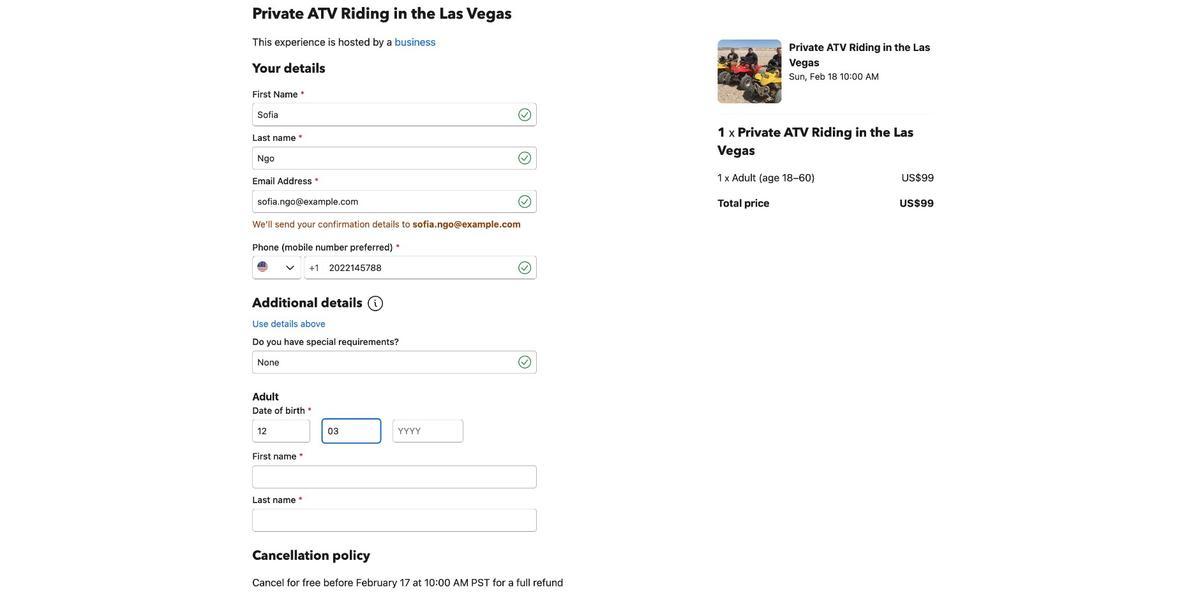 Task type: describe. For each thing, give the bounding box(es) containing it.
YYYY field
[[393, 420, 463, 443]]

mm field
[[323, 420, 380, 443]]



Task type: vqa. For each thing, say whether or not it's contained in the screenshot.
the right the 6
no



Task type: locate. For each thing, give the bounding box(es) containing it.
None field
[[252, 103, 516, 126], [252, 147, 516, 170], [252, 351, 516, 374], [252, 466, 537, 489], [252, 509, 537, 532], [252, 103, 516, 126], [252, 147, 516, 170], [252, 351, 516, 374], [252, 466, 537, 489], [252, 509, 537, 532]]

None email field
[[252, 190, 516, 213]]

dd field
[[252, 420, 310, 443]]

Phone (mobile number preferred) telephone field
[[324, 257, 516, 280]]



